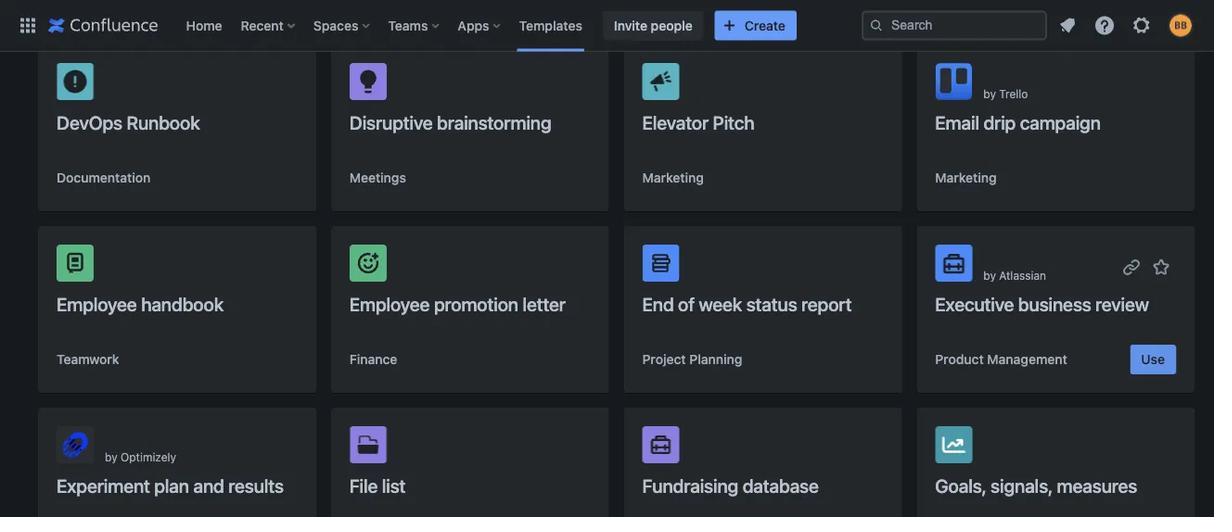 Task type: locate. For each thing, give the bounding box(es) containing it.
marketing button down elevator
[[643, 169, 704, 187]]

1 horizontal spatial marketing button
[[936, 169, 997, 187]]

devops
[[57, 111, 122, 133]]

0 horizontal spatial marketing
[[643, 170, 704, 186]]

teams button
[[383, 11, 447, 40]]

0 vertical spatial by
[[984, 87, 997, 100]]

by for experiment
[[105, 451, 118, 464]]

file list button
[[331, 408, 609, 518]]

by left 'trello'
[[984, 87, 997, 100]]

use button
[[1131, 345, 1177, 375]]

brainstorming
[[437, 111, 552, 133]]

0 horizontal spatial marketing button
[[643, 169, 704, 187]]

invite people
[[614, 18, 693, 33]]

employee up finance
[[350, 293, 430, 315]]

apps
[[458, 18, 490, 33]]

review
[[1096, 293, 1150, 315]]

by
[[984, 87, 997, 100], [984, 269, 997, 282], [105, 451, 118, 464]]

goals, signals, measures button
[[917, 408, 1195, 518]]

1 marketing button from the left
[[643, 169, 704, 187]]

marketing button for email
[[936, 169, 997, 187]]

documentation
[[57, 170, 151, 186]]

product management
[[936, 352, 1068, 368]]

trello
[[1000, 87, 1029, 100]]

teamwork button
[[57, 351, 119, 369]]

by optimizely
[[105, 451, 176, 464]]

planning
[[690, 352, 743, 368]]

1 vertical spatial by
[[984, 269, 997, 282]]

marketing down email
[[936, 170, 997, 186]]

report
[[802, 293, 852, 315]]

star executive business review image
[[1151, 256, 1173, 278]]

week
[[699, 293, 743, 315]]

by up executive
[[984, 269, 997, 282]]

0 horizontal spatial employee
[[57, 293, 137, 315]]

fundraising database button
[[624, 408, 902, 518]]

1 horizontal spatial marketing
[[936, 170, 997, 186]]

promotion
[[434, 293, 519, 315]]

of
[[679, 293, 695, 315]]

by atlassian
[[984, 269, 1047, 282]]

spaces
[[314, 18, 359, 33]]

project
[[643, 352, 686, 368]]

employee handbook
[[57, 293, 224, 315]]

marketing for email
[[936, 170, 997, 186]]

1 marketing from the left
[[643, 170, 704, 186]]

executive
[[936, 293, 1015, 315]]

2 marketing button from the left
[[936, 169, 997, 187]]

1 horizontal spatial employee
[[350, 293, 430, 315]]

employee
[[57, 293, 137, 315], [350, 293, 430, 315]]

2 vertical spatial by
[[105, 451, 118, 464]]

marketing down elevator
[[643, 170, 704, 186]]

project planning button
[[643, 351, 743, 369]]

results
[[229, 475, 284, 497]]

executive business review
[[936, 293, 1150, 315]]

meetings
[[350, 170, 406, 186]]

apps button
[[452, 11, 508, 40]]

create button
[[715, 11, 797, 40]]

signals,
[[991, 475, 1053, 497]]

employee up teamwork
[[57, 293, 137, 315]]

2 employee from the left
[[350, 293, 430, 315]]

marketing button down email
[[936, 169, 997, 187]]

database
[[743, 475, 819, 497]]

banner
[[0, 0, 1215, 52]]

by up experiment
[[105, 451, 118, 464]]

2 marketing from the left
[[936, 170, 997, 186]]

teams
[[388, 18, 428, 33]]

help icon image
[[1094, 14, 1117, 37]]

settings icon image
[[1131, 14, 1154, 37]]

marketing button
[[643, 169, 704, 187], [936, 169, 997, 187]]

fundraising database
[[643, 475, 819, 497]]

experiment
[[57, 475, 150, 497]]

end
[[643, 293, 674, 315]]

confluence image
[[48, 14, 158, 37], [48, 14, 158, 37]]

1 employee from the left
[[57, 293, 137, 315]]

global element
[[11, 0, 862, 52]]

project planning
[[643, 352, 743, 368]]

by for executive
[[984, 269, 997, 282]]

product management button
[[936, 351, 1068, 369]]

marketing
[[643, 170, 704, 186], [936, 170, 997, 186]]

goals,
[[936, 475, 987, 497]]



Task type: vqa. For each thing, say whether or not it's contained in the screenshot.
Meetings button at the top
yes



Task type: describe. For each thing, give the bounding box(es) containing it.
banner containing home
[[0, 0, 1215, 52]]

end of week status report
[[643, 293, 852, 315]]

disruptive
[[350, 111, 433, 133]]

employee promotion letter
[[350, 293, 566, 315]]

search image
[[870, 18, 885, 33]]

file
[[350, 475, 378, 497]]

by for email
[[984, 87, 997, 100]]

home link
[[181, 11, 228, 40]]

product
[[936, 352, 985, 368]]

goals, signals, measures
[[936, 475, 1138, 497]]

home
[[186, 18, 222, 33]]

handbook
[[141, 293, 224, 315]]

email
[[936, 111, 980, 133]]

fundraising
[[643, 475, 739, 497]]

marketing button for elevator
[[643, 169, 704, 187]]

campaign
[[1021, 111, 1101, 133]]

appswitcher icon image
[[17, 14, 39, 37]]

measures
[[1058, 475, 1138, 497]]

letter
[[523, 293, 566, 315]]

create
[[745, 18, 786, 33]]

finance
[[350, 352, 398, 368]]

status
[[747, 293, 798, 315]]

and
[[193, 475, 224, 497]]

optimizely
[[121, 451, 176, 464]]

use
[[1142, 352, 1166, 368]]

marketing for elevator
[[643, 170, 704, 186]]

experiment plan and results
[[57, 475, 284, 497]]

management
[[988, 352, 1068, 368]]

elevator pitch
[[643, 111, 755, 133]]

Search field
[[862, 11, 1048, 40]]

elevator
[[643, 111, 709, 133]]

recent button
[[235, 11, 302, 40]]

employee for employee promotion letter
[[350, 293, 430, 315]]

teamwork
[[57, 352, 119, 368]]

file list
[[350, 475, 406, 497]]

disruptive brainstorming
[[350, 111, 552, 133]]

invite people button
[[603, 11, 704, 40]]

documentation button
[[57, 169, 151, 187]]

business
[[1019, 293, 1092, 315]]

finance button
[[350, 351, 398, 369]]

by trello
[[984, 87, 1029, 100]]

invite
[[614, 18, 648, 33]]

recent
[[241, 18, 284, 33]]

people
[[651, 18, 693, 33]]

spaces button
[[308, 11, 377, 40]]

devops runbook
[[57, 111, 200, 133]]

notification icon image
[[1057, 14, 1079, 37]]

templates
[[519, 18, 583, 33]]

atlassian
[[1000, 269, 1047, 282]]

templates link
[[514, 11, 588, 40]]

employee for employee handbook
[[57, 293, 137, 315]]

email drip campaign
[[936, 111, 1101, 133]]

runbook
[[127, 111, 200, 133]]

pitch
[[713, 111, 755, 133]]

drip
[[984, 111, 1016, 133]]

plan
[[154, 475, 189, 497]]

meetings button
[[350, 169, 406, 187]]

list
[[382, 475, 406, 497]]

share link image
[[1121, 256, 1143, 278]]



